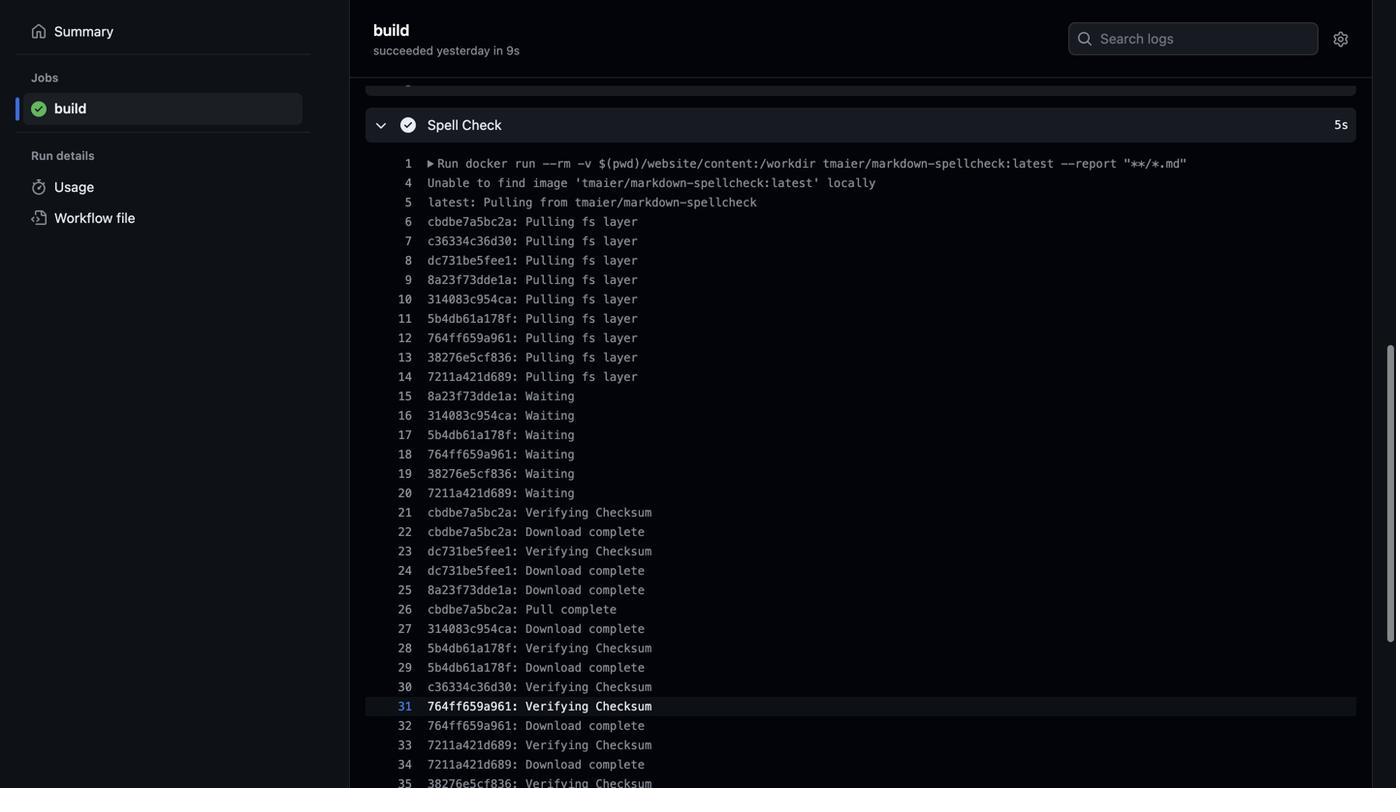 Task type: vqa. For each thing, say whether or not it's contained in the screenshot.
VERIFYING for 5b4db61a178f:
yes



Task type: describe. For each thing, give the bounding box(es) containing it.
latest:
[[428, 196, 477, 209]]

11
[[398, 312, 412, 326]]

report
[[1075, 157, 1117, 170]]

12
[[398, 331, 412, 345]]

verifying for 764ff659a961:
[[526, 700, 589, 713]]

waiting for 314083c954ca: waiting
[[526, 409, 575, 423]]

fs for cbdbe7a5bc2a: pulling fs layer
[[582, 215, 596, 229]]

764ff659a961: for 764ff659a961: verifying checksum
[[428, 700, 519, 713]]

dc731be5fee1: for dc731be5fee1: download complete
[[428, 564, 519, 578]]

1 link
[[366, 154, 412, 173]]

jobs list
[[23, 93, 303, 125]]

cbdbe7a5bc2a: verifying checksum
[[428, 506, 652, 520]]

run for run pwd
[[438, 60, 459, 73]]

verifying for c36334c36d30:
[[526, 681, 589, 694]]

$(pwd)/website/content:/workdir
[[599, 157, 816, 170]]

download for 314083c954ca:
[[526, 622, 582, 636]]

file
[[116, 210, 135, 226]]

33 link
[[366, 736, 412, 755]]

7 link
[[366, 232, 412, 251]]

complete for dc731be5fee1: download complete
[[589, 564, 645, 578]]

layer for c36334c36d30: pulling fs layer
[[603, 234, 638, 248]]

31
[[398, 700, 412, 713]]

27 link
[[366, 619, 412, 639]]

5b4db61a178f: for 5b4db61a178f: verifying checksum
[[428, 642, 519, 655]]

waiting for 8a23f73dde1a: waiting
[[526, 390, 575, 403]]

314083c954ca: for 314083c954ca: download complete
[[428, 622, 519, 636]]

layer for 7211a421d689: pulling fs layer
[[603, 370, 638, 384]]

layer for 764ff659a961: pulling fs layer
[[603, 331, 638, 345]]

pulling for latest:
[[484, 196, 533, 209]]

pulling for dc731be5fee1:
[[526, 254, 575, 267]]

6 link
[[366, 212, 412, 232]]

build succeeded yesterday in 9s
[[373, 20, 520, 57]]

23 link
[[366, 542, 412, 561]]

764ff659a961: verifying checksum
[[428, 700, 652, 713]]

4 link for spell check
[[366, 173, 412, 193]]

9s
[[506, 43, 520, 57]]

13 link
[[366, 348, 412, 367]]

/home/runner/work/bionic-gpt/bionic-gpt
[[428, 79, 701, 93]]

details
[[56, 149, 95, 162]]

16 link
[[366, 406, 412, 425]]

314083c954ca: waiting
[[428, 409, 575, 423]]

314083c954ca: for 314083c954ca: pulling fs layer
[[428, 293, 519, 306]]

spellcheck:latest
[[935, 157, 1054, 170]]

workflow file
[[54, 210, 135, 226]]

14
[[398, 370, 412, 384]]

1 vertical spatial build link
[[23, 93, 303, 125]]

18
[[398, 448, 412, 461]]

docker
[[466, 157, 508, 170]]

Search text field
[[1070, 23, 1318, 54]]

7
[[405, 234, 412, 248]]

checksum for cbdbe7a5bc2a: verifying checksum
[[596, 506, 652, 520]]

dc731be5fee1: verifying checksum
[[428, 545, 652, 558]]

latest: pulling from tmaier/markdown-spellcheck
[[428, 196, 757, 209]]

pulling for 8a23f73dde1a:
[[526, 273, 575, 287]]

run for run details
[[31, 149, 53, 162]]

succeeded
[[373, 43, 433, 57]]

cbdbe7a5bc2a: pulling fs layer
[[428, 215, 638, 229]]

complete for cbdbe7a5bc2a: download complete
[[589, 525, 645, 539]]

24
[[398, 564, 412, 578]]

5b4db61a178f: download complete
[[428, 661, 645, 675]]

8a23f73dde1a: for 8a23f73dde1a: waiting
[[428, 390, 519, 403]]

checksum for 5b4db61a178f: verifying checksum
[[596, 642, 652, 655]]

33
[[398, 739, 412, 752]]

7211a421d689: download complete
[[428, 758, 645, 772]]

38276e5cf836: waiting
[[428, 467, 575, 481]]

fs for c36334c36d30: pulling fs layer
[[582, 234, 596, 248]]

layer for 38276e5cf836: pulling fs layer
[[603, 351, 638, 364]]

5b4db61a178f: for 5b4db61a178f: download complete
[[428, 661, 519, 675]]

checksum for dc731be5fee1: verifying checksum
[[596, 545, 652, 558]]

5b4db61a178f: waiting
[[428, 428, 575, 442]]

cbdbe7a5bc2a: for cbdbe7a5bc2a: pulling fs layer
[[428, 215, 519, 229]]

3 - from the left
[[578, 157, 585, 170]]

search image
[[1077, 31, 1093, 46]]

layer for dc731be5fee1: pulling fs layer
[[603, 254, 638, 267]]

314083c954ca: download complete
[[428, 622, 645, 636]]

5s
[[1335, 118, 1349, 132]]

25
[[398, 584, 412, 597]]

7211a421d689: for 7211a421d689: verifying checksum
[[428, 739, 519, 752]]

26 link
[[366, 600, 412, 619]]

22
[[398, 525, 412, 539]]

764ff659a961: pulling fs layer
[[428, 331, 638, 345]]

checksum for c36334c36d30: verifying checksum
[[596, 681, 652, 694]]

9
[[405, 273, 412, 287]]

10 link
[[366, 290, 412, 309]]

unable to find image 'tmaier/markdown-spellcheck:latest' locally
[[428, 176, 876, 190]]

20 link
[[366, 484, 412, 503]]

layer for 314083c954ca: pulling fs layer
[[603, 293, 638, 306]]

8 link
[[366, 251, 412, 270]]

26
[[398, 603, 412, 617]]

usage link
[[23, 172, 303, 203]]

fs for 314083c954ca: pulling fs layer
[[582, 293, 596, 306]]

chevron right image
[[373, 71, 389, 86]]

this step passed image for spell check
[[401, 117, 416, 133]]

workflow file link
[[23, 203, 303, 234]]

12 link
[[366, 329, 412, 348]]

fs for 8a23f73dde1a: pulling fs layer
[[582, 273, 596, 287]]

9 link
[[366, 270, 412, 290]]

verifying for cbdbe7a5bc2a:
[[526, 506, 589, 520]]

764ff659a961: for 764ff659a961: waiting
[[428, 448, 519, 461]]

checksum for 7211a421d689: verifying checksum
[[596, 739, 652, 752]]

gpt
[[680, 79, 701, 93]]

1 - from the left
[[543, 157, 550, 170]]

30
[[398, 681, 412, 694]]

pulling for 38276e5cf836:
[[526, 351, 575, 364]]

download for 5b4db61a178f:
[[526, 661, 582, 675]]

7211a421d689: pulling fs layer
[[428, 370, 638, 384]]

show options image
[[1333, 31, 1349, 47]]

fs for 7211a421d689: pulling fs layer
[[582, 370, 596, 384]]

complete for cbdbe7a5bc2a: pull complete
[[561, 603, 617, 617]]

complete for 8a23f73dde1a: download complete
[[589, 584, 645, 597]]

dc731be5fee1: download complete
[[428, 564, 645, 578]]

dc731be5fee1: pulling fs layer
[[428, 254, 638, 267]]

29
[[398, 661, 412, 675]]

yesterday
[[437, 43, 490, 57]]

"**/*.md"
[[1124, 157, 1187, 170]]

34
[[398, 758, 412, 772]]

spellcheck
[[687, 196, 757, 209]]

7211a421d689: for 7211a421d689: download complete
[[428, 758, 519, 772]]

7211a421d689: verifying checksum
[[428, 739, 652, 752]]

pulling for 7211a421d689:
[[526, 370, 575, 384]]

download for 7211a421d689:
[[526, 758, 582, 772]]

dc731be5fee1: for dc731be5fee1: verifying checksum
[[428, 545, 519, 558]]

8a23f73dde1a: waiting
[[428, 390, 575, 403]]

complete for 7211a421d689: download complete
[[589, 758, 645, 772]]

spellcheck:latest'
[[694, 176, 820, 190]]

chevron right image
[[373, 117, 389, 133]]

31 link
[[366, 697, 412, 716]]

fs for 764ff659a961: pulling fs layer
[[582, 331, 596, 345]]



Task type: locate. For each thing, give the bounding box(es) containing it.
verifying for dc731be5fee1:
[[526, 545, 589, 558]]

1 vertical spatial 4 link
[[366, 173, 412, 193]]

1 download from the top
[[526, 525, 582, 539]]

workflow
[[54, 210, 113, 226]]

1 dc731be5fee1: from the top
[[428, 254, 519, 267]]

pulling down from
[[526, 215, 575, 229]]

1 4 link from the top
[[366, 76, 412, 96]]

764ff659a961: for 764ff659a961: pulling fs layer
[[428, 331, 519, 345]]

download up 7211a421d689: verifying checksum
[[526, 719, 582, 733]]

cbdbe7a5bc2a: for cbdbe7a5bc2a: pull complete
[[428, 603, 519, 617]]

19 link
[[366, 464, 412, 484]]

waiting for 7211a421d689: waiting
[[526, 487, 575, 500]]

17
[[398, 428, 412, 442]]

8a23f73dde1a:
[[428, 273, 519, 287], [428, 390, 519, 403], [428, 584, 519, 597]]

8a23f73dde1a: up 314083c954ca: waiting
[[428, 390, 519, 403]]

2 waiting from the top
[[526, 409, 575, 423]]

download down 5b4db61a178f: verifying checksum
[[526, 661, 582, 675]]

c36334c36d30: down 5b4db61a178f: download complete
[[428, 681, 519, 694]]

9 layer from the top
[[603, 370, 638, 384]]

764ff659a961: up 38276e5cf836: waiting
[[428, 448, 519, 461]]

download up dc731be5fee1: verifying checksum
[[526, 525, 582, 539]]

2 vertical spatial 8a23f73dde1a:
[[428, 584, 519, 597]]

5 download from the top
[[526, 661, 582, 675]]

7211a421d689: right 34
[[428, 758, 519, 772]]

layer for cbdbe7a5bc2a: pulling fs layer
[[603, 215, 638, 229]]

0 horizontal spatial build link
[[23, 93, 303, 125]]

pulling for 764ff659a961:
[[526, 331, 575, 345]]

1 checksum from the top
[[596, 506, 652, 520]]

5b4db61a178f: for 5b4db61a178f: pulling fs layer
[[428, 312, 519, 326]]

pulling down 314083c954ca: pulling fs layer
[[526, 312, 575, 326]]

checksum down cbdbe7a5bc2a: download complete
[[596, 545, 652, 558]]

4 down 1
[[405, 176, 412, 190]]

in
[[494, 43, 503, 57]]

2 314083c954ca: from the top
[[428, 409, 519, 423]]

6 waiting from the top
[[526, 487, 575, 500]]

layer for 5b4db61a178f: pulling fs layer
[[603, 312, 638, 326]]

0 vertical spatial 38276e5cf836:
[[428, 351, 519, 364]]

764ff659a961: for 764ff659a961: download complete
[[428, 719, 519, 733]]

11 link
[[366, 309, 412, 329]]

tmaier/markdown-
[[823, 157, 935, 170], [575, 196, 687, 209]]

1 8a23f73dde1a: from the top
[[428, 273, 519, 287]]

3 cbdbe7a5bc2a: from the top
[[428, 525, 519, 539]]

23
[[398, 545, 412, 558]]

summary link
[[23, 16, 303, 47]]

3 dc731be5fee1: from the top
[[428, 564, 519, 578]]

pulling for cbdbe7a5bc2a:
[[526, 215, 575, 229]]

2 cbdbe7a5bc2a: from the top
[[428, 506, 519, 520]]

run left details
[[31, 149, 53, 162]]

complete up 5b4db61a178f: verifying checksum
[[589, 622, 645, 636]]

this step passed image
[[401, 71, 416, 86], [401, 117, 416, 133]]

15 link
[[366, 387, 412, 406]]

2 download from the top
[[526, 564, 582, 578]]

pulling down dc731be5fee1: pulling fs layer
[[526, 273, 575, 287]]

gpt/bionic-
[[603, 79, 680, 93]]

2 5b4db61a178f: from the top
[[428, 428, 519, 442]]

7211a421d689: up "8a23f73dde1a: waiting" in the left of the page
[[428, 370, 519, 384]]

complete right pull
[[561, 603, 617, 617]]

2 vertical spatial dc731be5fee1:
[[428, 564, 519, 578]]

complete down 5b4db61a178f: verifying checksum
[[589, 661, 645, 675]]

38276e5cf836: down 764ff659a961: waiting
[[428, 467, 519, 481]]

find
[[498, 176, 526, 190]]

4 cbdbe7a5bc2a: from the top
[[428, 603, 519, 617]]

build down jobs
[[54, 100, 87, 116]]

1 vertical spatial c36334c36d30:
[[428, 681, 519, 694]]

layer for 8a23f73dde1a: pulling fs layer
[[603, 273, 638, 287]]

5b4db61a178f: up 764ff659a961: waiting
[[428, 428, 519, 442]]

5b4db61a178f: down cbdbe7a5bc2a: pull complete
[[428, 642, 519, 655]]

1 5b4db61a178f: from the top
[[428, 312, 519, 326]]

verifying up 5b4db61a178f: download complete
[[526, 642, 589, 655]]

this step passed image right chevron right image
[[401, 71, 416, 86]]

5 waiting from the top
[[526, 467, 575, 481]]

4 right chevron right image
[[405, 79, 412, 93]]

8a23f73dde1a: up cbdbe7a5bc2a: pull complete
[[428, 584, 519, 597]]

run
[[438, 60, 459, 73], [31, 149, 53, 162], [438, 157, 459, 170]]

run pwd
[[438, 60, 487, 73]]

locally
[[827, 176, 876, 190]]

1 vertical spatial build
[[54, 100, 87, 116]]

38276e5cf836: for 38276e5cf836: waiting
[[428, 467, 519, 481]]

checksum down c36334c36d30: verifying checksum
[[596, 700, 652, 713]]

this step passed image for pwd
[[401, 71, 416, 86]]

4 waiting from the top
[[526, 448, 575, 461]]

764ff659a961: right 32
[[428, 719, 519, 733]]

4
[[405, 79, 412, 93], [405, 176, 412, 190]]

build
[[373, 20, 410, 39], [54, 100, 87, 116]]

download down dc731be5fee1: verifying checksum
[[526, 564, 582, 578]]

download down 7211a421d689: verifying checksum
[[526, 758, 582, 772]]

2 checksum from the top
[[596, 545, 652, 558]]

pwd
[[466, 60, 487, 73]]

9 fs from the top
[[582, 370, 596, 384]]

2 dc731be5fee1: from the top
[[428, 545, 519, 558]]

run details list
[[23, 172, 303, 234]]

verifying for 7211a421d689:
[[526, 739, 589, 752]]

8a23f73dde1a: for 8a23f73dde1a: download complete
[[428, 584, 519, 597]]

c36334c36d30: down the latest:
[[428, 234, 519, 248]]

dc731be5fee1: up cbdbe7a5bc2a: pull complete
[[428, 564, 519, 578]]

this step passed image right chevron right icon
[[401, 117, 416, 133]]

c36334c36d30: verifying checksum
[[428, 681, 652, 694]]

pulling up the 38276e5cf836: pulling fs layer
[[526, 331, 575, 345]]

checksum up 7211a421d689: download complete
[[596, 739, 652, 752]]

1 vertical spatial 38276e5cf836:
[[428, 467, 519, 481]]

3 7211a421d689: from the top
[[428, 739, 519, 752]]

4 layer from the top
[[603, 273, 638, 287]]

tmaier/markdown- up 'locally'
[[823, 157, 935, 170]]

4 7211a421d689: from the top
[[428, 758, 519, 772]]

jobs
[[31, 70, 59, 84]]

1 c36334c36d30: from the top
[[428, 234, 519, 248]]

cbdbe7a5bc2a: download complete
[[428, 525, 645, 539]]

run for run docker run --rm -v $(pwd)/website/content:/workdir tmaier/markdown-spellcheck:latest --report "**/*.md"
[[438, 157, 459, 170]]

18 link
[[366, 445, 412, 464]]

complete for 314083c954ca: download complete
[[589, 622, 645, 636]]

7211a421d689: waiting
[[428, 487, 575, 500]]

run details
[[31, 149, 95, 162]]

- left rm
[[543, 157, 550, 170]]

build link up gpt
[[373, 18, 1054, 41]]

5 link
[[366, 193, 412, 212]]

2 c36334c36d30: from the top
[[428, 681, 519, 694]]

38276e5cf836: for 38276e5cf836: pulling fs layer
[[428, 351, 519, 364]]

3 waiting from the top
[[526, 428, 575, 442]]

verifying down c36334c36d30: verifying checksum
[[526, 700, 589, 713]]

checksum
[[596, 506, 652, 520], [596, 545, 652, 558], [596, 642, 652, 655], [596, 681, 652, 694], [596, 700, 652, 713], [596, 739, 652, 752]]

764ff659a961: waiting
[[428, 448, 575, 461]]

cbdbe7a5bc2a: pull complete
[[428, 603, 617, 617]]

download for dc731be5fee1:
[[526, 564, 582, 578]]

1 vertical spatial tmaier/markdown-
[[575, 196, 687, 209]]

dc731be5fee1: down the 7211a421d689: waiting
[[428, 545, 519, 558]]

download for cbdbe7a5bc2a:
[[526, 525, 582, 539]]

5 checksum from the top
[[596, 700, 652, 713]]

build link
[[373, 18, 1054, 41], [23, 93, 303, 125]]

check
[[462, 117, 502, 133]]

2 layer from the top
[[603, 234, 638, 248]]

314083c954ca: down 8a23f73dde1a: pulling fs layer
[[428, 293, 519, 306]]

rm
[[557, 157, 571, 170]]

2 4 from the top
[[405, 176, 412, 190]]

pulling for 314083c954ca:
[[526, 293, 575, 306]]

pulling down c36334c36d30: pulling fs layer
[[526, 254, 575, 267]]

2 verifying from the top
[[526, 545, 589, 558]]

4 5b4db61a178f: from the top
[[428, 661, 519, 675]]

unable
[[428, 176, 470, 190]]

28 link
[[366, 639, 412, 658]]

2 this step passed image from the top
[[401, 117, 416, 133]]

build inside the jobs build
[[54, 100, 87, 116]]

- right spellcheck:latest
[[1068, 157, 1075, 170]]

764ff659a961: up the 38276e5cf836: pulling fs layer
[[428, 331, 519, 345]]

5b4db61a178f: pulling fs layer
[[428, 312, 638, 326]]

0s
[[1335, 72, 1349, 85]]

dc731be5fee1: for dc731be5fee1: pulling fs layer
[[428, 254, 519, 267]]

pulling down the cbdbe7a5bc2a: pulling fs layer
[[526, 234, 575, 248]]

4 fs from the top
[[582, 273, 596, 287]]

1 layer from the top
[[603, 215, 638, 229]]

4 link
[[366, 76, 412, 96], [366, 173, 412, 193]]

2 fs from the top
[[582, 234, 596, 248]]

1 verifying from the top
[[526, 506, 589, 520]]

1 4 from the top
[[405, 79, 412, 93]]

0 vertical spatial 4 link
[[366, 76, 412, 96]]

1 horizontal spatial tmaier/markdown-
[[823, 157, 935, 170]]

download
[[526, 525, 582, 539], [526, 564, 582, 578], [526, 584, 582, 597], [526, 622, 582, 636], [526, 661, 582, 675], [526, 719, 582, 733], [526, 758, 582, 772]]

2 38276e5cf836: from the top
[[428, 467, 519, 481]]

from
[[540, 196, 568, 209]]

38276e5cf836:
[[428, 351, 519, 364], [428, 467, 519, 481]]

1 horizontal spatial build
[[373, 20, 410, 39]]

fs for 5b4db61a178f: pulling fs layer
[[582, 312, 596, 326]]

3 layer from the top
[[603, 254, 638, 267]]

- right rm
[[578, 157, 585, 170]]

verifying down 764ff659a961: download complete
[[526, 739, 589, 752]]

8a23f73dde1a: down dc731be5fee1: pulling fs layer
[[428, 273, 519, 287]]

22 link
[[366, 522, 412, 542]]

- up image at the left of the page
[[550, 157, 557, 170]]

0 vertical spatial this step passed image
[[401, 71, 416, 86]]

3 314083c954ca: from the top
[[428, 622, 519, 636]]

checksum for 764ff659a961: verifying checksum
[[596, 700, 652, 713]]

tmaier/markdown- down 'tmaier/markdown-
[[575, 196, 687, 209]]

5 layer from the top
[[603, 293, 638, 306]]

1 vertical spatial 8a23f73dde1a:
[[428, 390, 519, 403]]

complete down 7211a421d689: verifying checksum
[[589, 758, 645, 772]]

download for 8a23f73dde1a:
[[526, 584, 582, 597]]

764ff659a961: up 764ff659a961: download complete
[[428, 700, 519, 713]]

6
[[405, 215, 412, 229]]

1 waiting from the top
[[526, 390, 575, 403]]

7211a421d689: up 7211a421d689: download complete
[[428, 739, 519, 752]]

1 fs from the top
[[582, 215, 596, 229]]

8 fs from the top
[[582, 351, 596, 364]]

6 verifying from the top
[[526, 739, 589, 752]]

dc731be5fee1: down the latest:
[[428, 254, 519, 267]]

5b4db61a178f: up "764ff659a961: pulling fs layer"
[[428, 312, 519, 326]]

4 764ff659a961: from the top
[[428, 719, 519, 733]]

4 link down succeeded
[[366, 76, 412, 96]]

2 - from the left
[[550, 157, 557, 170]]

314083c954ca: pulling fs layer
[[428, 293, 638, 306]]

cbdbe7a5bc2a: for cbdbe7a5bc2a: download complete
[[428, 525, 519, 539]]

5b4db61a178f: verifying checksum
[[428, 642, 652, 655]]

5 - from the left
[[1068, 157, 1075, 170]]

fs for 38276e5cf836: pulling fs layer
[[582, 351, 596, 364]]

21
[[398, 506, 412, 520]]

download up pull
[[526, 584, 582, 597]]

38276e5cf836: up "8a23f73dde1a: waiting" in the left of the page
[[428, 351, 519, 364]]

waiting for 764ff659a961: waiting
[[526, 448, 575, 461]]

5b4db61a178f: for 5b4db61a178f: waiting
[[428, 428, 519, 442]]

28
[[398, 642, 412, 655]]

4 for spell check
[[405, 176, 412, 190]]

fs
[[582, 215, 596, 229], [582, 234, 596, 248], [582, 254, 596, 267], [582, 273, 596, 287], [582, 293, 596, 306], [582, 312, 596, 326], [582, 331, 596, 345], [582, 351, 596, 364], [582, 370, 596, 384]]

pulling down the find
[[484, 196, 533, 209]]

verifying up dc731be5fee1: download complete
[[526, 545, 589, 558]]

v
[[585, 157, 592, 170]]

17 link
[[366, 425, 412, 445]]

3 764ff659a961: from the top
[[428, 700, 519, 713]]

1 cbdbe7a5bc2a: from the top
[[428, 215, 519, 229]]

5 verifying from the top
[[526, 700, 589, 713]]

3 5b4db61a178f: from the top
[[428, 642, 519, 655]]

0 vertical spatial 4
[[405, 79, 412, 93]]

summary
[[54, 23, 114, 39]]

build link up usage link
[[23, 93, 303, 125]]

6 fs from the top
[[582, 312, 596, 326]]

1 38276e5cf836: from the top
[[428, 351, 519, 364]]

4 checksum from the top
[[596, 681, 652, 694]]

download down pull
[[526, 622, 582, 636]]

0 vertical spatial c36334c36d30:
[[428, 234, 519, 248]]

7 fs from the top
[[582, 331, 596, 345]]

1 this step passed image from the top
[[401, 71, 416, 86]]

7211a421d689: for 7211a421d689: pulling fs layer
[[428, 370, 519, 384]]

4 download from the top
[[526, 622, 582, 636]]

3 8a23f73dde1a: from the top
[[428, 584, 519, 597]]

27
[[398, 622, 412, 636]]

34 link
[[366, 755, 412, 775]]

pulling down "764ff659a961: pulling fs layer"
[[526, 351, 575, 364]]

- left report
[[1061, 157, 1068, 170]]

2 8a23f73dde1a: from the top
[[428, 390, 519, 403]]

20
[[398, 487, 412, 500]]

314083c954ca: down cbdbe7a5bc2a: pull complete
[[428, 622, 519, 636]]

fs for dc731be5fee1: pulling fs layer
[[582, 254, 596, 267]]

0 vertical spatial 8a23f73dde1a:
[[428, 273, 519, 287]]

0 vertical spatial dc731be5fee1:
[[428, 254, 519, 267]]

complete for 764ff659a961: download complete
[[589, 719, 645, 733]]

314083c954ca: down "8a23f73dde1a: waiting" in the left of the page
[[428, 409, 519, 423]]

7 layer from the top
[[603, 331, 638, 345]]

cbdbe7a5bc2a:
[[428, 215, 519, 229], [428, 506, 519, 520], [428, 525, 519, 539], [428, 603, 519, 617]]

13
[[398, 351, 412, 364]]

complete down the cbdbe7a5bc2a: verifying checksum
[[589, 525, 645, 539]]

314083c954ca: for 314083c954ca: waiting
[[428, 409, 519, 423]]

jobs build
[[31, 70, 87, 116]]

32 link
[[366, 716, 412, 736]]

3 checksum from the top
[[596, 642, 652, 655]]

1 horizontal spatial build link
[[373, 18, 1054, 41]]

run up unable
[[438, 157, 459, 170]]

3 download from the top
[[526, 584, 582, 597]]

2 7211a421d689: from the top
[[428, 487, 519, 500]]

0 horizontal spatial build
[[54, 100, 87, 116]]

15
[[398, 390, 412, 403]]

5 fs from the top
[[582, 293, 596, 306]]

6 checksum from the top
[[596, 739, 652, 752]]

5b4db61a178f: right 29
[[428, 661, 519, 675]]

checksum up cbdbe7a5bc2a: download complete
[[596, 506, 652, 520]]

2 vertical spatial 314083c954ca:
[[428, 622, 519, 636]]

7211a421d689: down 38276e5cf836: waiting
[[428, 487, 519, 500]]

cbdbe7a5bc2a: for cbdbe7a5bc2a: verifying checksum
[[428, 506, 519, 520]]

4 verifying from the top
[[526, 681, 589, 694]]

pulling for 5b4db61a178f:
[[526, 312, 575, 326]]

checksum up the 764ff659a961: verifying checksum
[[596, 681, 652, 694]]

7 download from the top
[[526, 758, 582, 772]]

0 horizontal spatial tmaier/markdown-
[[575, 196, 687, 209]]

verifying
[[526, 506, 589, 520], [526, 545, 589, 558], [526, 642, 589, 655], [526, 681, 589, 694], [526, 700, 589, 713], [526, 739, 589, 752]]

complete down the 764ff659a961: verifying checksum
[[589, 719, 645, 733]]

4 link for pwd
[[366, 76, 412, 96]]

2 764ff659a961: from the top
[[428, 448, 519, 461]]

checksum up 5b4db61a178f: download complete
[[596, 642, 652, 655]]

1 314083c954ca: from the top
[[428, 293, 519, 306]]

pulling down the 38276e5cf836: pulling fs layer
[[526, 370, 575, 384]]

25 link
[[366, 581, 412, 600]]

1 7211a421d689: from the top
[[428, 370, 519, 384]]

8 layer from the top
[[603, 351, 638, 364]]

pulling up 5b4db61a178f: pulling fs layer
[[526, 293, 575, 306]]

verifying up cbdbe7a5bc2a: download complete
[[526, 506, 589, 520]]

8a23f73dde1a: for 8a23f73dde1a: pulling fs layer
[[428, 273, 519, 287]]

pulling for c36334c36d30:
[[526, 234, 575, 248]]

run down yesterday
[[438, 60, 459, 73]]

c36334c36d30: pulling fs layer
[[428, 234, 638, 248]]

4 - from the left
[[1061, 157, 1068, 170]]

1 vertical spatial 4
[[405, 176, 412, 190]]

0 vertical spatial tmaier/markdown-
[[823, 157, 935, 170]]

c36334c36d30: for c36334c36d30: verifying checksum
[[428, 681, 519, 694]]

waiting for 38276e5cf836: waiting
[[526, 467, 575, 481]]

19
[[398, 467, 412, 481]]

0 vertical spatial build
[[373, 20, 410, 39]]

build up succeeded
[[373, 20, 410, 39]]

2 4 link from the top
[[366, 173, 412, 193]]

download for 764ff659a961:
[[526, 719, 582, 733]]

layer
[[603, 215, 638, 229], [603, 234, 638, 248], [603, 254, 638, 267], [603, 273, 638, 287], [603, 293, 638, 306], [603, 312, 638, 326], [603, 331, 638, 345], [603, 351, 638, 364], [603, 370, 638, 384]]

6 download from the top
[[526, 719, 582, 733]]

waiting for 5b4db61a178f: waiting
[[526, 428, 575, 442]]

verifying up the 764ff659a961: verifying checksum
[[526, 681, 589, 694]]

c36334c36d30:
[[428, 234, 519, 248], [428, 681, 519, 694]]

4 link up the 5
[[366, 173, 412, 193]]

4 for pwd
[[405, 79, 412, 93]]

1 vertical spatial 314083c954ca:
[[428, 409, 519, 423]]

1 vertical spatial dc731be5fee1:
[[428, 545, 519, 558]]

8a23f73dde1a: pulling fs layer
[[428, 273, 638, 287]]

0 vertical spatial build link
[[373, 18, 1054, 41]]

verifying for 5b4db61a178f:
[[526, 642, 589, 655]]

24 link
[[366, 561, 412, 581]]

8a23f73dde1a: download complete
[[428, 584, 645, 597]]

c36334c36d30: for c36334c36d30: pulling fs layer
[[428, 234, 519, 248]]

3 verifying from the top
[[526, 642, 589, 655]]

build inside build succeeded yesterday in 9s
[[373, 20, 410, 39]]

complete down dc731be5fee1: download complete
[[589, 584, 645, 597]]

1 vertical spatial this step passed image
[[401, 117, 416, 133]]

3 fs from the top
[[582, 254, 596, 267]]

7211a421d689: for 7211a421d689: waiting
[[428, 487, 519, 500]]

complete down dc731be5fee1: verifying checksum
[[589, 564, 645, 578]]

0 vertical spatial 314083c954ca:
[[428, 293, 519, 306]]

run
[[515, 157, 536, 170]]

usage
[[54, 179, 94, 195]]

complete for 5b4db61a178f: download complete
[[589, 661, 645, 675]]

1 764ff659a961: from the top
[[428, 331, 519, 345]]

6 layer from the top
[[603, 312, 638, 326]]



